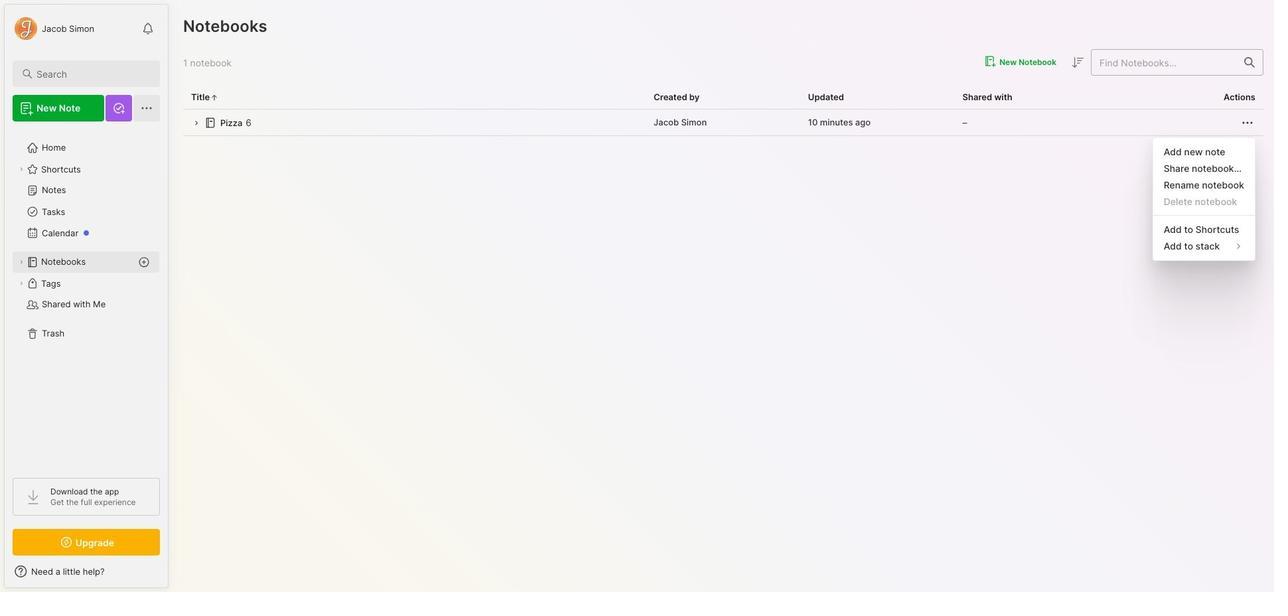 Task type: describe. For each thing, give the bounding box(es) containing it.
dropdown list menu
[[1154, 143, 1255, 255]]

Account field
[[13, 15, 94, 42]]

WHAT'S NEW field
[[5, 561, 168, 582]]

Search text field
[[37, 68, 148, 80]]

arrow image
[[191, 118, 201, 128]]

expand notebooks image
[[17, 258, 25, 266]]

Sort field
[[1070, 54, 1086, 70]]

main element
[[0, 0, 173, 592]]

Find Notebooks… text field
[[1092, 51, 1237, 73]]

none search field inside main element
[[37, 66, 148, 82]]



Task type: vqa. For each thing, say whether or not it's contained in the screenshot.
Notes's Notes
no



Task type: locate. For each thing, give the bounding box(es) containing it.
More actions field
[[1240, 114, 1256, 131]]

None search field
[[37, 66, 148, 82]]

click to collapse image
[[168, 568, 178, 584]]

row
[[183, 110, 1264, 136]]

tree
[[5, 129, 168, 466]]

sort options image
[[1070, 55, 1086, 70]]

expand tags image
[[17, 280, 25, 287]]

more actions image
[[1240, 115, 1256, 131]]

Add to stack field
[[1154, 237, 1255, 255]]

tree inside main element
[[5, 129, 168, 466]]



